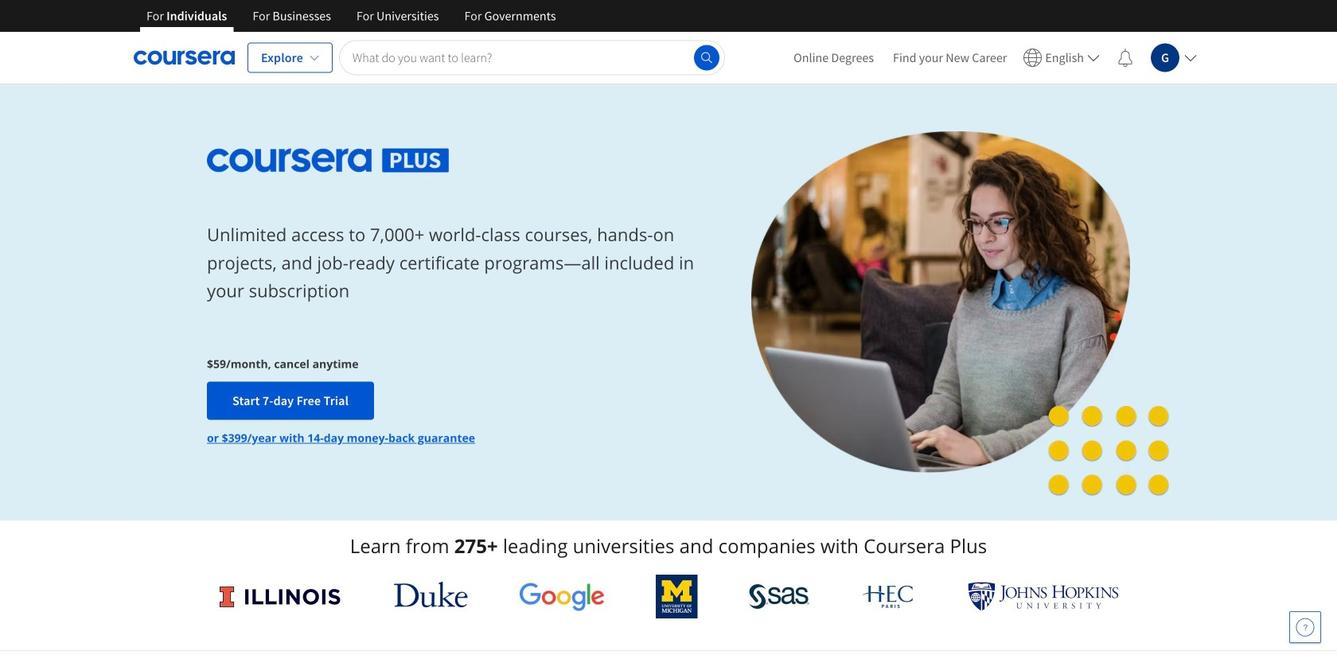 Task type: vqa. For each thing, say whether or not it's contained in the screenshot.
the Beginner
no



Task type: describe. For each thing, give the bounding box(es) containing it.
coursera image
[[134, 45, 235, 70]]

google image
[[519, 582, 605, 611]]

help center image
[[1296, 618, 1315, 637]]

coursera plus image
[[207, 149, 450, 173]]

duke university image
[[394, 582, 468, 607]]

sas image
[[749, 584, 810, 609]]



Task type: locate. For each thing, give the bounding box(es) containing it.
hec paris image
[[861, 580, 917, 613]]

banner navigation
[[134, 0, 569, 32]]

university of michigan image
[[656, 575, 698, 619]]

johns hopkins university image
[[968, 582, 1119, 611]]

None search field
[[339, 40, 725, 75]]

university of illinois at urbana-champaign image
[[218, 584, 343, 609]]

What do you want to learn? text field
[[339, 40, 725, 75]]



